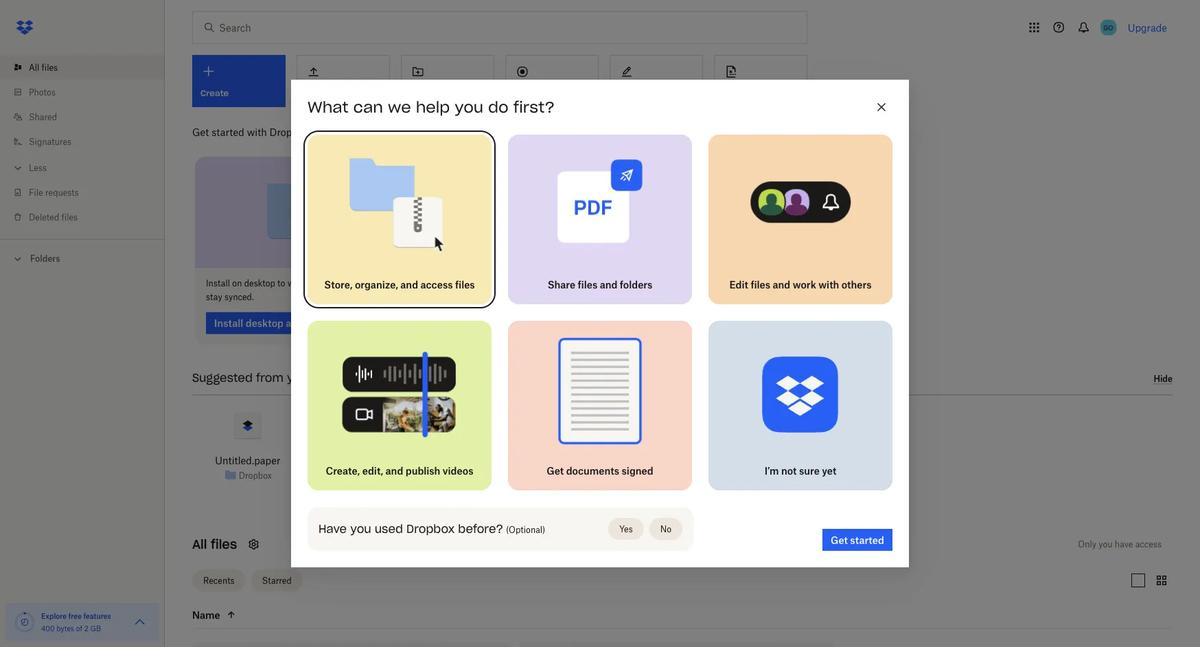 Task type: vqa. For each thing, say whether or not it's contained in the screenshot.
"Explore free features 924 bytes of 2 GB"
no



Task type: describe. For each thing, give the bounding box(es) containing it.
paper.paper
[[332, 470, 386, 482]]

signatures link
[[11, 129, 165, 154]]

what
[[308, 98, 349, 117]]

name
[[192, 609, 220, 621]]

work inside what can we help you do first? dialog
[[793, 279, 817, 290]]

and inside install on desktop to work on files offline and stay synced.
[[366, 278, 381, 289]]

1 horizontal spatial you
[[455, 98, 484, 117]]

1 on from the left
[[232, 278, 242, 289]]

i'm
[[765, 465, 779, 476]]

photos link
[[11, 80, 165, 104]]

starred
[[262, 575, 292, 586]]

of
[[76, 624, 82, 633]]

access for and
[[421, 279, 453, 290]]

suggested from your activity
[[192, 371, 359, 385]]

and for edit files and work with others
[[773, 279, 791, 290]]

all inside all files link
[[29, 62, 39, 72]]

free
[[68, 612, 82, 620]]

get for get documents signed
[[547, 465, 564, 476]]

before?
[[458, 522, 504, 536]]

file requests link
[[11, 180, 165, 205]]

activity
[[316, 371, 359, 385]]

install on desktop to work on files offline and stay synced.
[[206, 278, 381, 302]]

dropbox link for untitled.paper
[[239, 468, 272, 482]]

recents button
[[192, 569, 246, 591]]

access.
[[430, 292, 458, 302]]

)
[[543, 524, 545, 535]]

you for only
[[1099, 539, 1113, 550]]

install
[[206, 278, 230, 289]]

files inside list item
[[42, 62, 58, 72]]

record
[[514, 88, 545, 98]]

deleted
[[29, 212, 59, 222]]

signed
[[622, 465, 654, 476]]

can
[[353, 98, 383, 117]]

view
[[597, 278, 615, 289]]

help
[[416, 98, 450, 117]]

with inside what can we help you do first? dialog
[[819, 279, 840, 290]]

and for create, edit, and publish videos
[[386, 465, 403, 476]]

requests
[[45, 187, 79, 197]]

access for have
[[1136, 539, 1162, 550]]

and for share files and folders
[[600, 279, 618, 290]]

signatures
[[29, 136, 71, 147]]

get started
[[831, 534, 885, 546]]

dropbox down what
[[270, 126, 308, 138]]

folders button
[[0, 248, 165, 268]]

desktop
[[244, 278, 275, 289]]

yes
[[620, 524, 633, 534]]

share files and folders
[[548, 279, 653, 290]]

dropbox link for _ getting star… paper.paper
[[350, 484, 383, 497]]

first?
[[514, 98, 555, 117]]

_
[[324, 455, 327, 466]]

dropbox image
[[11, 14, 38, 41]]

only you have access
[[1079, 539, 1162, 550]]

folder
[[441, 88, 466, 98]]

1 horizontal spatial all files
[[192, 536, 237, 552]]

get started button
[[823, 529, 893, 551]]

share for share files with anyone and control edit or view access.
[[430, 278, 453, 289]]

upgrade
[[1128, 22, 1168, 33]]

less
[[29, 162, 47, 173]]

400
[[41, 624, 55, 633]]

only
[[1079, 539, 1097, 550]]

create folder
[[410, 88, 466, 98]]

quota usage element
[[14, 611, 36, 633]]

record button
[[506, 55, 599, 107]]

no
[[661, 524, 672, 534]]

upgrade link
[[1128, 22, 1168, 33]]

getting
[[330, 455, 365, 466]]

not
[[782, 465, 797, 476]]

star…
[[367, 455, 394, 466]]

dropbox down untitled.paper link
[[239, 470, 272, 480]]

create, edit, and publish videos
[[326, 465, 474, 476]]

close image
[[874, 99, 890, 115]]

have
[[319, 522, 347, 536]]

all files inside list item
[[29, 62, 58, 72]]

edit files and work with others
[[730, 279, 872, 290]]

store,
[[324, 279, 353, 290]]

shared link
[[11, 104, 165, 129]]

name button
[[192, 607, 308, 623]]

suggested
[[192, 371, 253, 385]]

create folder button
[[401, 55, 495, 107]]

untitled.paper link
[[215, 453, 281, 468]]

work inside install on desktop to work on files offline and stay synced.
[[288, 278, 307, 289]]

started for get started
[[851, 534, 885, 546]]



Task type: locate. For each thing, give the bounding box(es) containing it.
and right edit
[[773, 279, 791, 290]]

files inside share files with anyone and control edit or view access.
[[455, 278, 471, 289]]

others
[[842, 279, 872, 290]]

1 share from the left
[[430, 278, 453, 289]]

organize,
[[355, 279, 398, 290]]

0 horizontal spatial work
[[288, 278, 307, 289]]

0 horizontal spatial all files
[[29, 62, 58, 72]]

all files up photos
[[29, 62, 58, 72]]

you for have
[[350, 522, 371, 536]]

files
[[42, 62, 58, 72], [62, 212, 78, 222], [321, 278, 337, 289], [455, 278, 471, 289], [455, 279, 475, 290], [578, 279, 598, 290], [751, 279, 771, 290], [211, 536, 237, 552]]

0 horizontal spatial dropbox link
[[239, 468, 272, 482]]

dropbox right 'used'
[[407, 522, 455, 536]]

dropbox link
[[239, 468, 272, 482], [350, 484, 383, 497]]

starred button
[[251, 569, 303, 591]]

gb
[[90, 624, 101, 633]]

1 horizontal spatial all
[[192, 536, 207, 552]]

0 horizontal spatial all
[[29, 62, 39, 72]]

explore
[[41, 612, 67, 620]]

all files
[[29, 62, 58, 72], [192, 536, 237, 552]]

and left control
[[523, 278, 538, 289]]

get documents signed
[[547, 465, 654, 476]]

folders
[[30, 253, 60, 264]]

and
[[366, 278, 381, 289], [523, 278, 538, 289], [401, 279, 418, 290], [600, 279, 618, 290], [773, 279, 791, 290], [386, 465, 403, 476]]

edit
[[570, 278, 585, 289]]

to
[[278, 278, 285, 289]]

2 horizontal spatial you
[[1099, 539, 1113, 550]]

get inside button
[[831, 534, 848, 546]]

1 work from the left
[[288, 278, 307, 289]]

0 horizontal spatial you
[[350, 522, 371, 536]]

less image
[[11, 161, 25, 175]]

yes button
[[609, 518, 644, 540]]

used
[[375, 522, 403, 536]]

2 work from the left
[[793, 279, 817, 290]]

dropbox link down paper.paper
[[350, 484, 383, 497]]

on left store,
[[309, 278, 319, 289]]

1 vertical spatial access
[[1136, 539, 1162, 550]]

0 vertical spatial access
[[421, 279, 453, 290]]

what can we help you do first? dialog
[[291, 80, 909, 567]]

documents
[[566, 465, 620, 476]]

all files link
[[11, 55, 165, 80]]

untitled.paper
[[215, 455, 281, 466]]

dropbox
[[270, 126, 308, 138], [239, 470, 272, 480], [350, 485, 383, 496], [407, 522, 455, 536]]

0 vertical spatial all files
[[29, 62, 58, 72]]

all
[[29, 62, 39, 72], [192, 536, 207, 552]]

videos
[[443, 465, 474, 476]]

share
[[430, 278, 453, 289], [548, 279, 576, 290]]

share up access.
[[430, 278, 453, 289]]

what can we help you do first?
[[308, 98, 555, 117]]

you left have
[[1099, 539, 1113, 550]]

stay
[[206, 292, 222, 302]]

1 horizontal spatial on
[[309, 278, 319, 289]]

access right have
[[1136, 539, 1162, 550]]

0 vertical spatial started
[[212, 126, 244, 138]]

0 horizontal spatial on
[[232, 278, 242, 289]]

or
[[587, 278, 595, 289]]

1 vertical spatial dropbox link
[[350, 484, 383, 497]]

offline
[[339, 278, 364, 289]]

2 vertical spatial get
[[831, 534, 848, 546]]

control
[[540, 278, 567, 289]]

1 vertical spatial get
[[547, 465, 564, 476]]

with for started
[[247, 126, 267, 138]]

with for files
[[474, 278, 491, 289]]

file, untitled.paper row
[[520, 643, 836, 647]]

0 horizontal spatial with
[[247, 126, 267, 138]]

started inside button
[[851, 534, 885, 546]]

we
[[388, 98, 411, 117]]

access inside what can we help you do first? dialog
[[421, 279, 453, 290]]

0 horizontal spatial started
[[212, 126, 244, 138]]

1 horizontal spatial with
[[474, 278, 491, 289]]

on
[[232, 278, 242, 289], [309, 278, 319, 289]]

work left others
[[793, 279, 817, 290]]

bytes
[[57, 624, 74, 633]]

0 vertical spatial you
[[455, 98, 484, 117]]

1 horizontal spatial started
[[851, 534, 885, 546]]

create,
[[326, 465, 360, 476]]

0 horizontal spatial access
[[421, 279, 453, 290]]

no button
[[650, 518, 683, 540]]

with inside share files with anyone and control edit or view access.
[[474, 278, 491, 289]]

all up photos
[[29, 62, 39, 72]]

access
[[421, 279, 453, 290], [1136, 539, 1162, 550]]

1 horizontal spatial work
[[793, 279, 817, 290]]

anyone
[[493, 278, 521, 289]]

and right edit,
[[386, 465, 403, 476]]

yet
[[822, 465, 837, 476]]

have
[[1115, 539, 1134, 550]]

edit,
[[362, 465, 383, 476]]

you right the have
[[350, 522, 371, 536]]

from
[[256, 371, 284, 385]]

1 vertical spatial you
[[350, 522, 371, 536]]

1 horizontal spatial share
[[548, 279, 576, 290]]

and right or
[[600, 279, 618, 290]]

0 horizontal spatial share
[[430, 278, 453, 289]]

file requests
[[29, 187, 79, 197]]

recents
[[203, 575, 235, 586]]

synced.
[[225, 292, 254, 302]]

and for store, organize, and access files
[[401, 279, 418, 290]]

work right to
[[288, 278, 307, 289]]

share left or
[[548, 279, 576, 290]]

all files list item
[[0, 55, 165, 80]]

0 vertical spatial get
[[192, 126, 209, 138]]

1 vertical spatial started
[[851, 534, 885, 546]]

dropbox link down untitled.paper link
[[239, 468, 272, 482]]

you
[[455, 98, 484, 117], [350, 522, 371, 536], [1099, 539, 1113, 550]]

1 horizontal spatial access
[[1136, 539, 1162, 550]]

2 horizontal spatial with
[[819, 279, 840, 290]]

share inside what can we help you do first? dialog
[[548, 279, 576, 290]]

features
[[83, 612, 111, 620]]

share for share files and folders
[[548, 279, 576, 290]]

all up recents
[[192, 536, 207, 552]]

share inside share files with anyone and control edit or view access.
[[430, 278, 453, 289]]

file, _ getting started with dropbox paper.paper row
[[193, 643, 509, 647]]

and right offline
[[366, 278, 381, 289]]

create
[[410, 88, 438, 98]]

on up synced.
[[232, 278, 242, 289]]

_ getting star… paper.paper
[[324, 455, 394, 482]]

1 vertical spatial all files
[[192, 536, 237, 552]]

2 horizontal spatial get
[[831, 534, 848, 546]]

optional
[[509, 524, 543, 535]]

do
[[488, 98, 509, 117]]

get for get started
[[831, 534, 848, 546]]

started for get started with dropbox
[[212, 126, 244, 138]]

store, organize, and access files
[[324, 279, 475, 290]]

your
[[287, 371, 313, 385]]

shared
[[29, 112, 57, 122]]

(
[[506, 524, 509, 535]]

2
[[84, 624, 89, 633]]

get for get started with dropbox
[[192, 126, 209, 138]]

2 vertical spatial you
[[1099, 539, 1113, 550]]

deleted files link
[[11, 205, 165, 229]]

0 vertical spatial dropbox link
[[239, 468, 272, 482]]

1 horizontal spatial get
[[547, 465, 564, 476]]

files inside install on desktop to work on files offline and stay synced.
[[321, 278, 337, 289]]

deleted files
[[29, 212, 78, 222]]

1 vertical spatial all
[[192, 536, 207, 552]]

0 vertical spatial all
[[29, 62, 39, 72]]

dropbox down paper.paper
[[350, 485, 383, 496]]

have you used dropbox before? ( optional )
[[319, 522, 545, 536]]

2 on from the left
[[309, 278, 319, 289]]

share files with anyone and control edit or view access.
[[430, 278, 615, 302]]

list
[[0, 47, 165, 239]]

dropbox inside what can we help you do first? dialog
[[407, 522, 455, 536]]

you left the 'do'
[[455, 98, 484, 117]]

all files up recents
[[192, 536, 237, 552]]

get started with dropbox
[[192, 126, 308, 138]]

_ getting star… paper.paper link
[[309, 453, 409, 483]]

folders
[[620, 279, 653, 290]]

with
[[247, 126, 267, 138], [474, 278, 491, 289], [819, 279, 840, 290]]

get
[[192, 126, 209, 138], [547, 465, 564, 476], [831, 534, 848, 546]]

1 horizontal spatial dropbox link
[[350, 484, 383, 497]]

and right organize,
[[401, 279, 418, 290]]

edit
[[730, 279, 749, 290]]

i'm not sure yet
[[765, 465, 837, 476]]

and inside share files with anyone and control edit or view access.
[[523, 278, 538, 289]]

0 horizontal spatial get
[[192, 126, 209, 138]]

list containing all files
[[0, 47, 165, 239]]

access up access.
[[421, 279, 453, 290]]

sure
[[799, 465, 820, 476]]

2 share from the left
[[548, 279, 576, 290]]

publish
[[406, 465, 441, 476]]

file
[[29, 187, 43, 197]]

photos
[[29, 87, 56, 97]]



